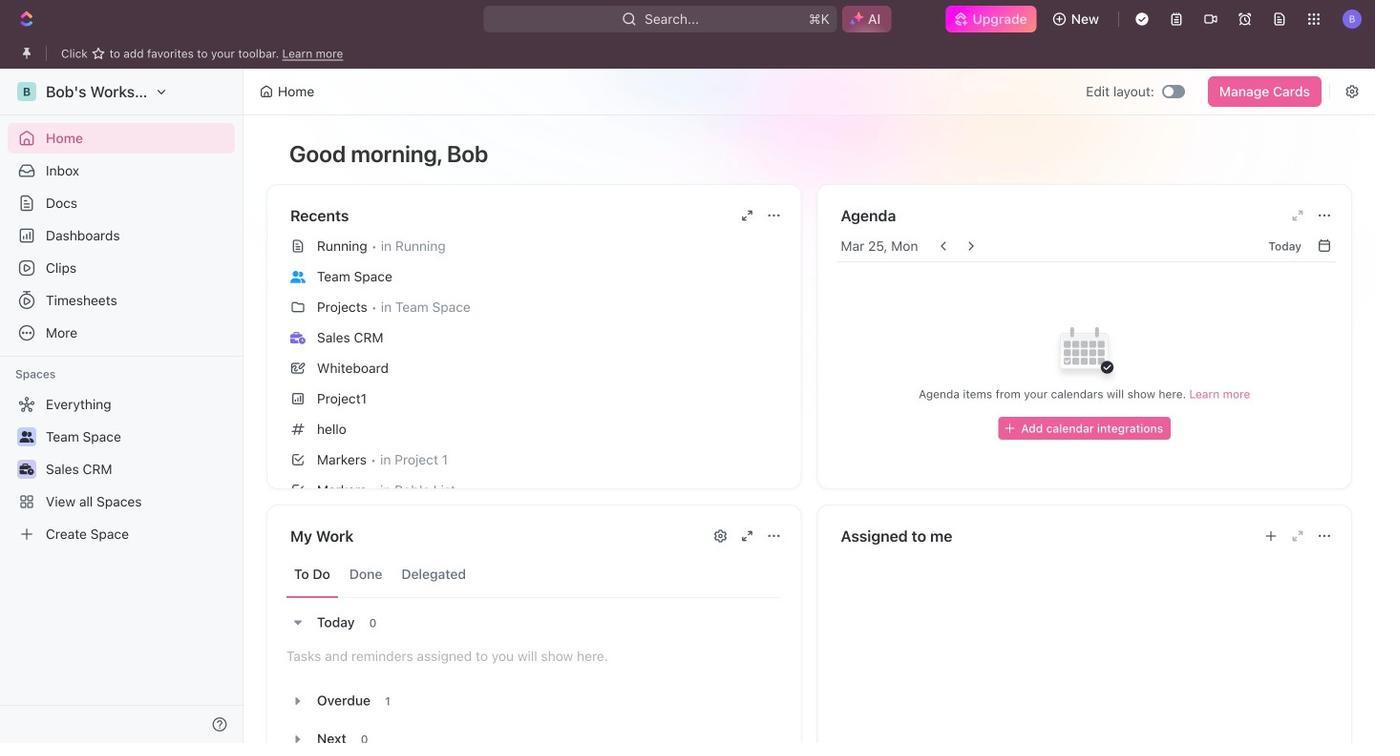 Task type: locate. For each thing, give the bounding box(es) containing it.
tab list
[[286, 552, 782, 599]]

0 vertical spatial business time image
[[290, 332, 306, 344]]

tree
[[8, 390, 235, 550]]

business time image
[[290, 332, 306, 344], [20, 464, 34, 476]]

0 horizontal spatial business time image
[[20, 464, 34, 476]]

business time image down user group image
[[290, 332, 306, 344]]

user group image
[[290, 271, 306, 283]]

business time image down user group icon
[[20, 464, 34, 476]]



Task type: describe. For each thing, give the bounding box(es) containing it.
sidebar navigation
[[0, 69, 247, 744]]

tree inside sidebar navigation
[[8, 390, 235, 550]]

user group image
[[20, 432, 34, 443]]

1 horizontal spatial business time image
[[290, 332, 306, 344]]

bob's workspace, , element
[[17, 82, 36, 101]]

1 vertical spatial business time image
[[20, 464, 34, 476]]



Task type: vqa. For each thing, say whether or not it's contained in the screenshot.
me
no



